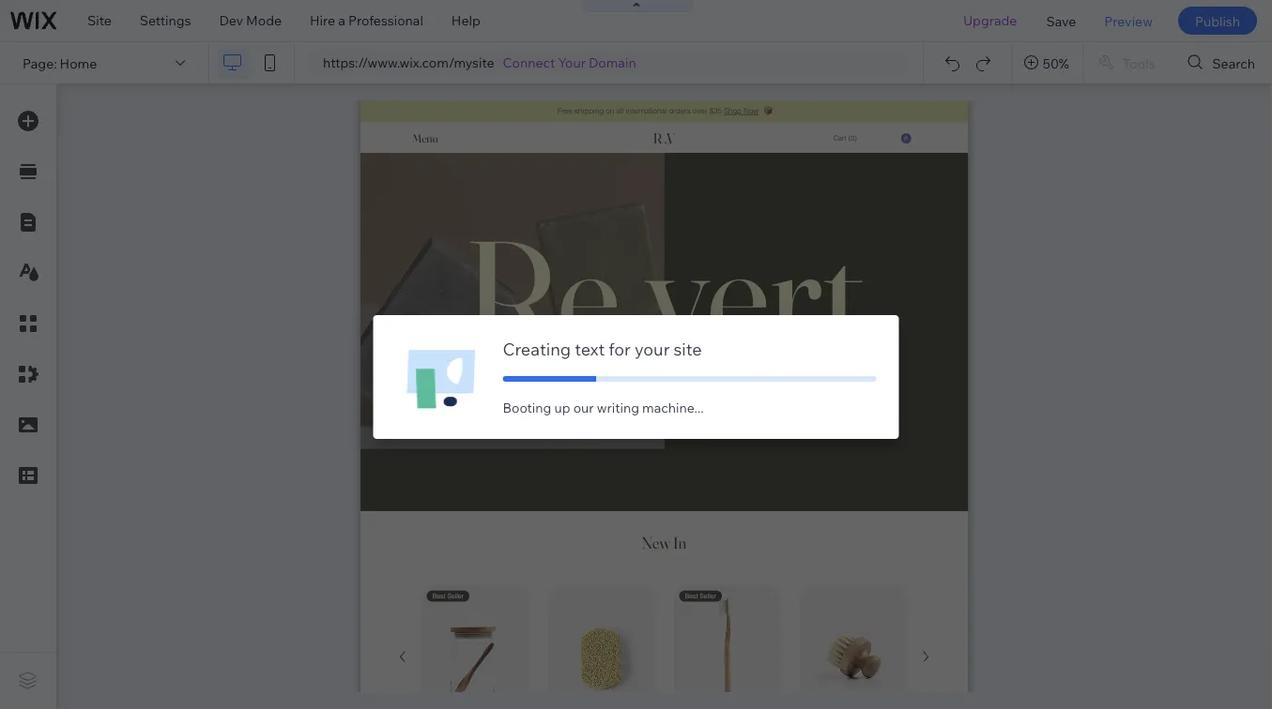 Task type: describe. For each thing, give the bounding box(es) containing it.
our
[[573, 400, 594, 416]]

upgrade
[[963, 12, 1017, 29]]

your
[[558, 54, 586, 71]]

hire
[[310, 12, 335, 29]]

dev mode
[[219, 12, 282, 29]]

site
[[674, 338, 702, 360]]

help
[[451, 12, 480, 29]]

site
[[87, 12, 112, 29]]

preview button
[[1090, 0, 1167, 41]]

search button
[[1173, 42, 1272, 84]]

professional
[[348, 12, 423, 29]]

creating text for your site
[[503, 338, 702, 360]]

dev
[[219, 12, 243, 29]]

save button
[[1032, 0, 1090, 41]]

tools button
[[1083, 42, 1172, 84]]

writing
[[597, 400, 639, 416]]

preview
[[1104, 12, 1153, 29]]

search
[[1212, 55, 1255, 71]]

https://www.wix.com/mysite
[[323, 54, 494, 71]]

domain
[[589, 54, 636, 71]]

mode
[[246, 12, 282, 29]]

50% button
[[1013, 42, 1082, 84]]



Task type: vqa. For each thing, say whether or not it's contained in the screenshot.
(435)
no



Task type: locate. For each thing, give the bounding box(es) containing it.
connect
[[503, 54, 555, 71]]

home
[[60, 55, 97, 71]]

creating
[[503, 338, 571, 360]]

hire a professional
[[310, 12, 423, 29]]

your
[[635, 338, 670, 360]]

https://www.wix.com/mysite connect your domain
[[323, 54, 636, 71]]

publish button
[[1178, 7, 1257, 35]]

booting
[[503, 400, 551, 416]]

50%
[[1043, 55, 1069, 71]]

up
[[554, 400, 570, 416]]

tools
[[1123, 55, 1155, 71]]

for
[[609, 338, 631, 360]]

settings
[[140, 12, 191, 29]]

booting up our writing machine...
[[503, 400, 704, 416]]

publish
[[1195, 12, 1240, 29]]

illustration image
[[396, 338, 486, 417]]

machine...
[[642, 400, 704, 416]]

a
[[338, 12, 345, 29]]

text
[[575, 338, 605, 360]]

save
[[1046, 12, 1076, 29]]



